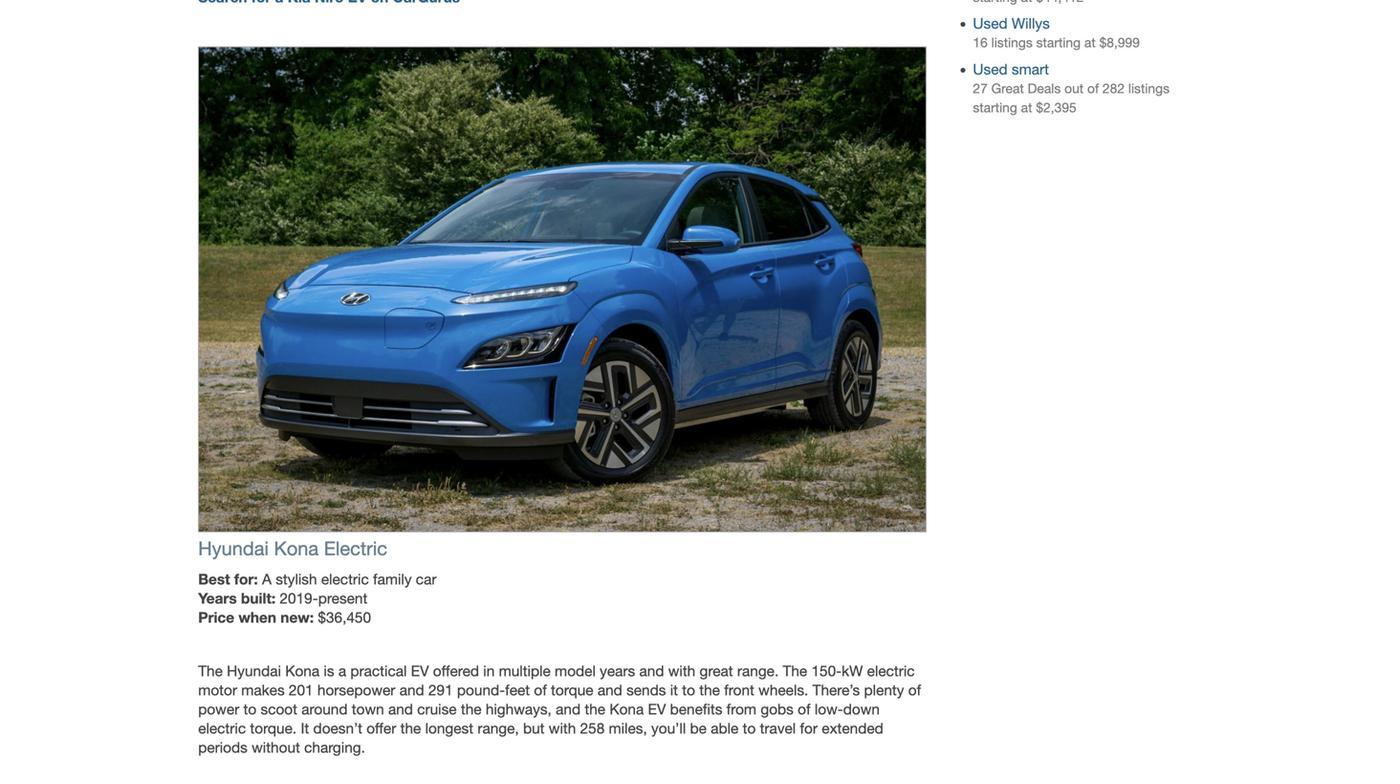 Task type: locate. For each thing, give the bounding box(es) containing it.
$36,450
[[318, 609, 371, 626]]

starting down willys
[[1037, 35, 1081, 50]]

0 vertical spatial electric
[[321, 571, 369, 588]]

starting
[[1037, 35, 1081, 50], [973, 100, 1018, 115]]

with up it on the left bottom
[[668, 663, 696, 680]]

0 horizontal spatial the
[[198, 663, 223, 680]]

price
[[198, 609, 235, 626]]

of right out
[[1088, 81, 1099, 96]]

to
[[682, 682, 695, 699], [243, 701, 257, 719], [743, 720, 756, 738]]

16
[[973, 35, 988, 50]]

at
[[1085, 35, 1096, 50], [1021, 100, 1033, 115]]

2 used from the top
[[973, 61, 1008, 78]]

258
[[580, 720, 605, 738]]

1 horizontal spatial starting
[[1037, 35, 1081, 50]]

2 horizontal spatial electric
[[867, 663, 915, 680]]

kona
[[274, 537, 319, 560], [285, 663, 320, 680], [610, 701, 644, 719]]

ev up 291
[[411, 663, 429, 680]]

2 vertical spatial electric
[[198, 720, 246, 738]]

willys
[[1012, 15, 1050, 32]]

offered
[[433, 663, 479, 680]]

listings down the 'used willys' link
[[992, 35, 1033, 50]]

low-
[[815, 701, 844, 719]]

used
[[973, 15, 1008, 32], [973, 61, 1008, 78]]

291
[[429, 682, 453, 699]]

from
[[727, 701, 757, 719]]

electric
[[321, 571, 369, 588], [867, 663, 915, 680], [198, 720, 246, 738]]

ev down sends on the left bottom
[[648, 701, 666, 719]]

hyundai inside the hyundai kona is a practical ev offered in multiple model years and with great range. the 150-kw electric motor makes 201 horsepower and 291 pound-feet of torque and sends it to the front wheels. there's plenty of power to scoot around town and cruise the highways, and the kona ev benefits from gobs of low-down electric torque. it doesn't offer the longest range, but with 258 miles, you'll be able to travel for extended periods without charging.
[[227, 663, 281, 680]]

electric inside best for: a stylish electric family car years built: 2019-present price when new: $36,450
[[321, 571, 369, 588]]

town
[[352, 701, 384, 719]]

motor
[[198, 682, 237, 699]]

a
[[338, 663, 346, 680]]

1 used from the top
[[973, 15, 1008, 32]]

1 horizontal spatial electric
[[321, 571, 369, 588]]

for:
[[234, 570, 258, 588]]

listings
[[992, 35, 1033, 50], [1129, 81, 1170, 96]]

is
[[324, 663, 334, 680]]

the
[[198, 663, 223, 680], [783, 663, 808, 680]]

0 vertical spatial at
[[1085, 35, 1096, 50]]

stylish
[[276, 571, 317, 588]]

1 horizontal spatial the
[[783, 663, 808, 680]]

the up 'wheels.'
[[783, 663, 808, 680]]

0 vertical spatial starting
[[1037, 35, 1081, 50]]

0 vertical spatial ev
[[411, 663, 429, 680]]

1 horizontal spatial with
[[668, 663, 696, 680]]

$8,999
[[1100, 35, 1140, 50]]

kona up 201
[[285, 663, 320, 680]]

to down 'from' at the right
[[743, 720, 756, 738]]

used inside 'used willys 16 listings starting at $8,999'
[[973, 15, 1008, 32]]

horsepower
[[318, 682, 396, 699]]

0 horizontal spatial with
[[549, 720, 576, 738]]

1 horizontal spatial to
[[682, 682, 695, 699]]

27 great deals out of 282 listings starting at
[[973, 81, 1170, 115]]

1 vertical spatial hyundai
[[227, 663, 281, 680]]

used smart link
[[973, 61, 1049, 78]]

used up the 16
[[973, 15, 1008, 32]]

kona up stylish
[[274, 537, 319, 560]]

with right but
[[549, 720, 576, 738]]

0 horizontal spatial at
[[1021, 100, 1033, 115]]

of up 'for'
[[798, 701, 811, 719]]

great
[[700, 663, 733, 680]]

cruise
[[417, 701, 457, 719]]

1 vertical spatial used
[[973, 61, 1008, 78]]

2 vertical spatial kona
[[610, 701, 644, 719]]

2 horizontal spatial to
[[743, 720, 756, 738]]

1 vertical spatial listings
[[1129, 81, 1170, 96]]

it
[[301, 720, 309, 738]]

the down pound-
[[461, 701, 482, 719]]

1 vertical spatial at
[[1021, 100, 1033, 115]]

gobs
[[761, 701, 794, 719]]

starting down the "great"
[[973, 100, 1018, 115]]

0 horizontal spatial starting
[[973, 100, 1018, 115]]

used willys 16 listings starting at $8,999
[[973, 15, 1140, 50]]

present
[[318, 590, 368, 607]]

0 horizontal spatial listings
[[992, 35, 1033, 50]]

0 vertical spatial with
[[668, 663, 696, 680]]

and
[[640, 663, 664, 680], [400, 682, 424, 699], [598, 682, 623, 699], [388, 701, 413, 719], [556, 701, 581, 719]]

longest
[[425, 720, 474, 738]]

and left 291
[[400, 682, 424, 699]]

years
[[600, 663, 635, 680]]

1 horizontal spatial listings
[[1129, 81, 1170, 96]]

of
[[1088, 81, 1099, 96], [534, 682, 547, 699], [909, 682, 921, 699], [798, 701, 811, 719]]

and down torque
[[556, 701, 581, 719]]

1 vertical spatial ev
[[648, 701, 666, 719]]

0 vertical spatial used
[[973, 15, 1008, 32]]

at left the $8,999
[[1085, 35, 1096, 50]]

1 horizontal spatial ev
[[648, 701, 666, 719]]

at down deals at the right top
[[1021, 100, 1033, 115]]

kona up 'miles,'
[[610, 701, 644, 719]]

electric up periods
[[198, 720, 246, 738]]

27
[[973, 81, 988, 96]]

scoot
[[261, 701, 298, 719]]

starting inside 'used willys 16 listings starting at $8,999'
[[1037, 35, 1081, 50]]

electric up plenty
[[867, 663, 915, 680]]

hyundai up makes
[[227, 663, 281, 680]]

1 vertical spatial starting
[[973, 100, 1018, 115]]

listings right 282
[[1129, 81, 1170, 96]]

and up sends on the left bottom
[[640, 663, 664, 680]]

the up 258
[[585, 701, 606, 719]]

electric up present
[[321, 571, 369, 588]]

used for used smart
[[973, 61, 1008, 78]]

best
[[198, 570, 230, 588]]

1 horizontal spatial at
[[1085, 35, 1096, 50]]

when
[[239, 609, 277, 626]]

at inside 27 great deals out of 282 listings starting at
[[1021, 100, 1033, 115]]

0 vertical spatial hyundai
[[198, 537, 269, 560]]

1 vertical spatial with
[[549, 720, 576, 738]]

and up offer
[[388, 701, 413, 719]]

the up motor
[[198, 663, 223, 680]]

but
[[523, 720, 545, 738]]

to right it on the left bottom
[[682, 682, 695, 699]]

a
[[262, 571, 272, 588]]

0 horizontal spatial ev
[[411, 663, 429, 680]]

ev
[[411, 663, 429, 680], [648, 701, 666, 719]]

150-
[[812, 663, 842, 680]]

with
[[668, 663, 696, 680], [549, 720, 576, 738]]

used for used willys 16 listings starting at $8,999
[[973, 15, 1008, 32]]

to down makes
[[243, 701, 257, 719]]

0 vertical spatial listings
[[992, 35, 1033, 50]]

2 vertical spatial to
[[743, 720, 756, 738]]

1 the from the left
[[198, 663, 223, 680]]

used up 27
[[973, 61, 1008, 78]]

hyundai up for:
[[198, 537, 269, 560]]

hyundai
[[198, 537, 269, 560], [227, 663, 281, 680]]

the
[[700, 682, 720, 699], [461, 701, 482, 719], [585, 701, 606, 719], [400, 720, 421, 738]]

power
[[198, 701, 239, 719]]

car
[[416, 571, 437, 588]]

0 horizontal spatial to
[[243, 701, 257, 719]]

201
[[289, 682, 313, 699]]



Task type: vqa. For each thing, say whether or not it's contained in the screenshot.
the 'gas'
no



Task type: describe. For each thing, give the bounding box(es) containing it.
used smart
[[973, 61, 1049, 78]]

282
[[1103, 81, 1125, 96]]

makes
[[241, 682, 285, 699]]

electric
[[324, 537, 387, 560]]

years
[[198, 590, 237, 607]]

starting inside 27 great deals out of 282 listings starting at
[[973, 100, 1018, 115]]

periods
[[198, 740, 248, 757]]

family
[[373, 571, 412, 588]]

torque
[[551, 682, 594, 699]]

for
[[800, 720, 818, 738]]

benefits
[[670, 701, 723, 719]]

of right "feet"
[[534, 682, 547, 699]]

used willys link
[[973, 15, 1050, 32]]

feet
[[505, 682, 530, 699]]

pound-
[[457, 682, 505, 699]]

kw
[[842, 663, 863, 680]]

range.
[[737, 663, 779, 680]]

1 vertical spatial kona
[[285, 663, 320, 680]]

0 horizontal spatial electric
[[198, 720, 246, 738]]

it
[[670, 682, 678, 699]]

around
[[302, 701, 348, 719]]

$2,395
[[1036, 100, 1077, 115]]

without
[[252, 740, 300, 757]]

in
[[483, 663, 495, 680]]

2022 hyundai kona electric review summary image
[[198, 46, 927, 533]]

at inside 'used willys 16 listings starting at $8,999'
[[1085, 35, 1096, 50]]

out
[[1065, 81, 1084, 96]]

the down great
[[700, 682, 720, 699]]

multiple
[[499, 663, 551, 680]]

0 vertical spatial kona
[[274, 537, 319, 560]]

great
[[992, 81, 1024, 96]]

charging.
[[304, 740, 365, 757]]

the right offer
[[400, 720, 421, 738]]

wheels.
[[759, 682, 809, 699]]

the hyundai kona is a practical ev offered in multiple model years and with great range. the 150-kw electric motor makes 201 horsepower and 291 pound-feet of torque and sends it to the front wheels. there's plenty of power to scoot around town and cruise the highways, and the kona ev benefits from gobs of low-down electric torque. it doesn't offer the longest range, but with 258 miles, you'll be able to travel for extended periods without charging.
[[198, 663, 921, 757]]

range,
[[478, 720, 519, 738]]

be
[[690, 720, 707, 738]]

listings inside 'used willys 16 listings starting at $8,999'
[[992, 35, 1033, 50]]

new:
[[281, 609, 314, 626]]

deals
[[1028, 81, 1061, 96]]

travel
[[760, 720, 796, 738]]

front
[[724, 682, 755, 699]]

best for: a stylish electric family car years built: 2019-present price when new: $36,450
[[198, 570, 437, 626]]

of right plenty
[[909, 682, 921, 699]]

plenty
[[864, 682, 905, 699]]

sends
[[627, 682, 666, 699]]

offer
[[367, 720, 396, 738]]

2019-
[[280, 590, 318, 607]]

you'll
[[652, 720, 686, 738]]

extended
[[822, 720, 884, 738]]

miles,
[[609, 720, 647, 738]]

0 vertical spatial to
[[682, 682, 695, 699]]

2 the from the left
[[783, 663, 808, 680]]

able
[[711, 720, 739, 738]]

there's
[[813, 682, 860, 699]]

and down years in the left bottom of the page
[[598, 682, 623, 699]]

torque.
[[250, 720, 297, 738]]

hyundai kona electric
[[198, 537, 387, 560]]

listings inside 27 great deals out of 282 listings starting at
[[1129, 81, 1170, 96]]

highways,
[[486, 701, 552, 719]]

doesn't
[[313, 720, 363, 738]]

practical
[[351, 663, 407, 680]]

1 vertical spatial electric
[[867, 663, 915, 680]]

1 vertical spatial to
[[243, 701, 257, 719]]

built:
[[241, 590, 276, 607]]

of inside 27 great deals out of 282 listings starting at
[[1088, 81, 1099, 96]]

smart
[[1012, 61, 1049, 78]]

down
[[844, 701, 880, 719]]

model
[[555, 663, 596, 680]]



